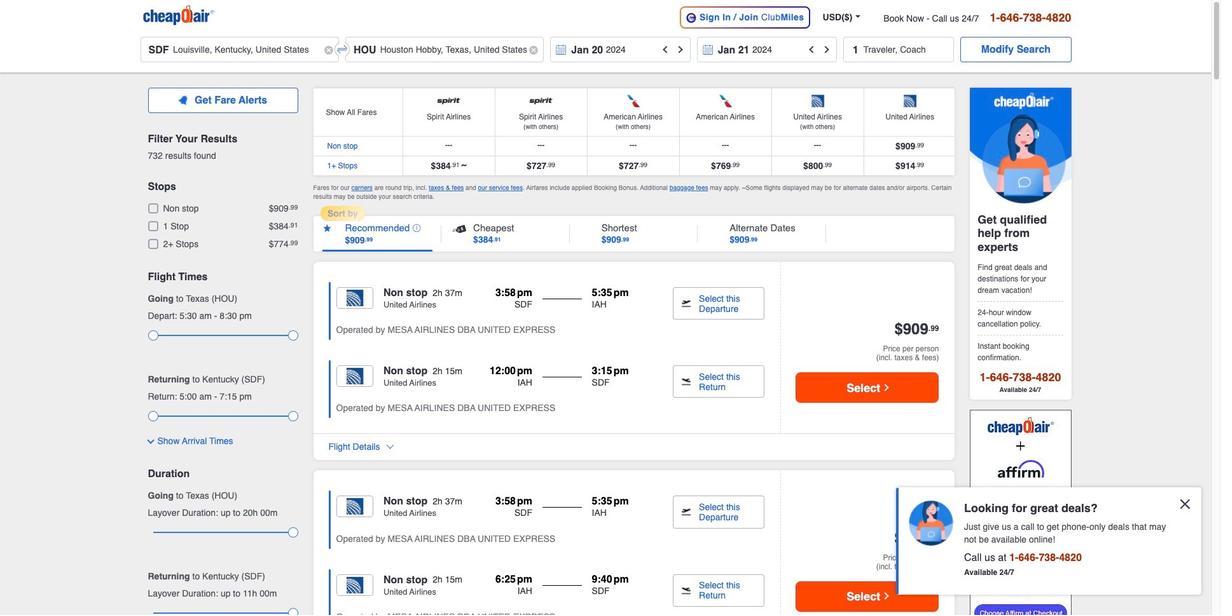 Task type: vqa. For each thing, say whether or not it's contained in the screenshot.
2nd the arrival date: Saturday, January 20 at, 5:35PM. arrival to: Houston Intercontinental IAH Element from the bottom
yes



Task type: describe. For each thing, give the bounding box(es) containing it.
traveler element
[[844, 37, 955, 62]]

departure date: saturday, january 20 at, 3:58pm. depart from: louisville sdf element for united airlines non stop, travel time 2h 37m element for departure date: sunday, january 21 at, 12:00pm. depart from: houston intercontinental iah element
[[477, 287, 533, 311]]

1 airlines - spirit airlines logo image from the left
[[435, 93, 463, 109]]

duration element
[[148, 469, 298, 481]]

arrival date: sunday, january 21 at, 3:15pm. arrival to: louisville sdf element
[[592, 366, 648, 389]]

united airlines non stop, travel time 2h 15m element for departure date: sunday, january 21 at, 6:25pm. depart from: houston intercontinental iah element at left
[[336, 575, 463, 608]]

united airlines image for departure date: sunday, january 21 at, 6:25pm. depart from: houston intercontinental iah element at left's the united airlines non stop, travel time 2h 15m element
[[336, 575, 373, 597]]

Departure Date text field
[[551, 37, 691, 62]]

clubmilelogo image
[[686, 12, 697, 23]]

united airlines image for the united airlines non stop, travel time 2h 15m element related to departure date: sunday, january 21 at, 12:00pm. depart from: houston intercontinental iah element
[[336, 366, 373, 388]]

arrival date: sunday, january 21 at, 9:40pm. arrival to: louisville sdf element
[[592, 575, 648, 598]]

Return Date text field
[[697, 37, 837, 62]]

2 airlines - american airlines logo image from the left
[[712, 93, 740, 109]]

united airlines image for departure date: sunday, january 21 at, 6:25pm. depart from: houston intercontinental iah element at left's united airlines non stop, travel time 2h 37m element
[[336, 497, 373, 518]]

Selected 1 traveler with Coach Class field
[[844, 37, 955, 62]]

2 airlines - united airlines logo image from the left
[[896, 93, 924, 109]]

stops filter element
[[148, 181, 298, 194]]

united airlines non stop, travel time 2h 37m element for departure date: sunday, january 21 at, 12:00pm. depart from: houston intercontinental iah element
[[336, 288, 463, 320]]



Task type: locate. For each thing, give the bounding box(es) containing it.
2 arrival date: saturday, january 20 at, 5:35pm. arrival to: houston intercontinental iah element from the top
[[592, 496, 648, 520]]

0 vertical spatial departure date: saturday, january 20 at, 3:58pm. depart from: louisville sdf element
[[477, 287, 533, 311]]

stops filters-list element
[[148, 204, 298, 251]]

united airlines non stop, travel time 2h 37m element
[[336, 288, 463, 320], [336, 497, 463, 529]]

airlines - american airlines logo image
[[620, 93, 648, 109], [712, 93, 740, 109]]

1 united airlines non stop, travel time 2h 15m element from the top
[[336, 366, 463, 399]]

departure date: sunday, january 21 at, 12:00pm. depart from: houston intercontinental iah element
[[477, 366, 533, 389]]

2 departure date: saturday, january 20 at, 3:58pm. depart from: louisville sdf element from the top
[[477, 496, 533, 520]]

1 arrival date: saturday, january 20 at, 5:35pm. arrival to: houston intercontinental iah element from the top
[[592, 287, 648, 311]]

1 vertical spatial departure date: saturday, january 20 at, 3:58pm. depart from: louisville sdf element
[[477, 496, 533, 520]]

0 horizontal spatial airlines - spirit airlines logo image
[[435, 93, 463, 109]]

2 united airlines non stop, travel time 2h 15m element from the top
[[336, 575, 463, 608]]

1 horizontal spatial airlines - american airlines logo image
[[712, 93, 740, 109]]

0 vertical spatial arrival date: saturday, january 20 at, 5:35pm. arrival to: houston intercontinental iah element
[[592, 287, 648, 311]]

Where to? HOU - Houston Hobby, Texas, United States field
[[345, 37, 544, 62]]

united airlines image
[[336, 288, 373, 309], [336, 366, 373, 388], [336, 497, 373, 518], [336, 575, 373, 597]]

0 vertical spatial united airlines non stop, travel time 2h 15m element
[[336, 366, 463, 399]]

1 departure date: saturday, january 20 at, 3:58pm. depart from: louisville sdf element from the top
[[477, 287, 533, 311]]

2 airlines - spirit airlines logo image from the left
[[527, 93, 555, 109]]

1 united airlines non stop, travel time 2h 37m element from the top
[[336, 288, 463, 320]]

arrival date: saturday, january 20 at, 5:35pm. arrival to: houston intercontinental iah element for arrival date: sunday, january 21 at, 9:40pm. arrival to: louisville sdf element in the bottom of the page
[[592, 496, 648, 520]]

1 horizontal spatial airlines - united airlines logo image
[[896, 93, 924, 109]]

united airlines image for united airlines non stop, travel time 2h 37m element for departure date: sunday, january 21 at, 12:00pm. depart from: houston intercontinental iah element
[[336, 288, 373, 309]]

2 united airlines image from the top
[[336, 366, 373, 388]]

arrival date: saturday, january 20 at, 5:35pm. arrival to: houston intercontinental iah element for arrival date: sunday, january 21 at, 3:15pm. arrival to: louisville sdf element on the bottom of the page
[[592, 287, 648, 311]]

returning to kentucky (sdf) element
[[148, 375, 298, 385]]

2 united airlines non stop, travel time 2h 37m element from the top
[[336, 497, 463, 529]]

1 vertical spatial united airlines non stop, travel time 2h 15m element
[[336, 575, 463, 608]]

1 vertical spatial united airlines non stop, travel time 2h 37m element
[[336, 497, 463, 529]]

1 united airlines image from the top
[[336, 288, 373, 309]]

3 united airlines image from the top
[[336, 497, 373, 518]]

departure date: sunday, january 21 at, 6:25pm. depart from: houston intercontinental iah element
[[477, 575, 533, 598]]

Where from? SDF - Louisville, Kentucky, United States field
[[140, 37, 339, 62]]

arrival date: saturday, january 20 at, 5:35pm. arrival to: houston intercontinental iah element
[[592, 287, 648, 311], [592, 496, 648, 520]]

1 airlines - united airlines logo image from the left
[[804, 93, 832, 109]]

departure date: saturday, january 20 at, 3:58pm. depart from: louisville sdf element
[[477, 287, 533, 311], [477, 496, 533, 520]]

flight timesfilter element
[[148, 272, 298, 284]]

0 horizontal spatial airlines - united airlines logo image
[[804, 93, 832, 109]]

united airlines non stop, travel time 2h 37m element for departure date: sunday, january 21 at, 6:25pm. depart from: houston intercontinental iah element at left
[[336, 497, 463, 529]]

1 airlines - american airlines logo image from the left
[[620, 93, 648, 109]]

filter your results732results found element
[[148, 134, 298, 146]]

airlines - united airlines logo image
[[804, 93, 832, 109], [896, 93, 924, 109]]

airlines - spirit airlines logo image
[[435, 93, 463, 109], [527, 93, 555, 109]]

0 horizontal spatial airlines - american airlines logo image
[[620, 93, 648, 109]]

1 vertical spatial arrival date: saturday, january 20 at, 5:35pm. arrival to: houston intercontinental iah element
[[592, 496, 648, 520]]

0 vertical spatial united airlines non stop, travel time 2h 37m element
[[336, 288, 463, 320]]

4 united airlines image from the top
[[336, 575, 373, 597]]

None button
[[961, 37, 1072, 62]]

going to texas (hou) element
[[148, 294, 298, 305]]

united airlines non stop, travel time 2h 15m element
[[336, 366, 463, 399], [336, 575, 463, 608]]

advertisement element
[[970, 411, 1072, 616]]

departure date: saturday, january 20 at, 3:58pm. depart from: louisville sdf element for departure date: sunday, january 21 at, 6:25pm. depart from: houston intercontinental iah element at left's united airlines non stop, travel time 2h 37m element
[[477, 496, 533, 520]]

1 horizontal spatial airlines - spirit airlines logo image
[[527, 93, 555, 109]]

united airlines non stop, travel time 2h 15m element for departure date: sunday, january 21 at, 12:00pm. depart from: houston intercontinental iah element
[[336, 366, 463, 399]]



